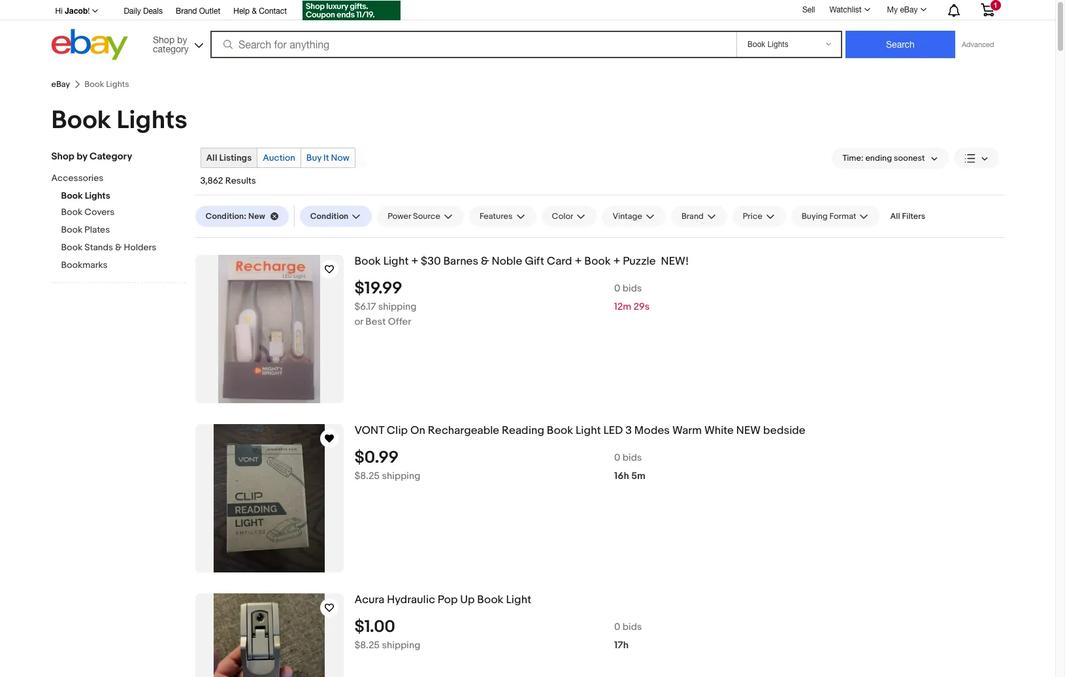 Task type: vqa. For each thing, say whether or not it's contained in the screenshot.
Holders at the top
yes



Task type: locate. For each thing, give the bounding box(es) containing it.
by up accessories
[[77, 150, 87, 163]]

0 bids $8.25 shipping for $1.00
[[355, 621, 642, 652]]

contact
[[259, 7, 287, 16]]

shop by category button
[[147, 29, 206, 57]]

power
[[388, 211, 411, 222]]

0 horizontal spatial shop
[[51, 150, 74, 163]]

16h
[[615, 470, 630, 482]]

2 vertical spatial bids
[[623, 621, 642, 634]]

book lights
[[51, 105, 188, 136]]

vintage button
[[603, 206, 666, 227]]

0 horizontal spatial brand
[[176, 7, 197, 16]]

acura
[[355, 594, 385, 607]]

1 vertical spatial ebay
[[51, 79, 70, 90]]

0 vertical spatial $8.25
[[355, 470, 380, 482]]

shipping up offer
[[378, 301, 417, 313]]

0 horizontal spatial &
[[115, 242, 122, 253]]

2 vertical spatial shipping
[[382, 639, 421, 652]]

lights up covers
[[85, 190, 110, 201]]

& left noble
[[481, 255, 490, 268]]

2 bids from the top
[[623, 452, 642, 464]]

shop by category banner
[[48, 0, 1005, 63]]

white
[[705, 424, 734, 437]]

3 bids from the top
[[623, 621, 642, 634]]

vintage
[[613, 211, 643, 222]]

bids up 16h 5m
[[623, 452, 642, 464]]

0
[[615, 282, 621, 295], [615, 452, 621, 464], [615, 621, 621, 634]]

advanced link
[[956, 31, 1002, 58]]

$8.25 for $0.99
[[355, 470, 380, 482]]

rechargeable
[[428, 424, 500, 437]]

0 horizontal spatial all
[[206, 152, 217, 163]]

2 vertical spatial light
[[506, 594, 532, 607]]

1 vertical spatial light
[[576, 424, 601, 437]]

0 vertical spatial by
[[177, 34, 187, 45]]

1 horizontal spatial by
[[177, 34, 187, 45]]

shop for shop by category
[[153, 34, 175, 45]]

none submit inside 'shop by category' banner
[[846, 31, 956, 58]]

1 $8.25 from the top
[[355, 470, 380, 482]]

29s
[[634, 301, 650, 313]]

+
[[411, 255, 419, 268], [575, 255, 582, 268], [614, 255, 621, 268]]

3 + from the left
[[614, 255, 621, 268]]

vont clip on rechargeable reading book light led 3 modes warm white new bedside image
[[214, 424, 325, 573]]

$8.25
[[355, 470, 380, 482], [355, 639, 380, 652]]

0 vertical spatial 0
[[615, 282, 621, 295]]

1 vertical spatial $8.25
[[355, 639, 380, 652]]

$19.99
[[355, 278, 403, 299]]

1
[[994, 1, 998, 9]]

1 vertical spatial bids
[[623, 452, 642, 464]]

jacob
[[65, 6, 88, 16]]

clip
[[387, 424, 408, 437]]

& down book plates link
[[115, 242, 122, 253]]

book left covers
[[61, 207, 83, 218]]

1 0 bids $8.25 shipping from the top
[[355, 452, 642, 482]]

1 horizontal spatial ebay
[[901, 5, 918, 14]]

1 vertical spatial 0 bids $8.25 shipping
[[355, 621, 642, 652]]

led
[[604, 424, 623, 437]]

card
[[547, 255, 573, 268]]

1 + from the left
[[411, 255, 419, 268]]

&
[[252, 7, 257, 16], [115, 242, 122, 253], [481, 255, 490, 268]]

deals
[[143, 7, 163, 16]]

2 horizontal spatial &
[[481, 255, 490, 268]]

hi jacob !
[[55, 6, 90, 16]]

light
[[384, 255, 409, 268], [576, 424, 601, 437], [506, 594, 532, 607]]

1 horizontal spatial brand
[[682, 211, 704, 222]]

acura hydraulic pop up book light link
[[355, 594, 1005, 607]]

brand left 'outlet'
[[176, 7, 197, 16]]

1 horizontal spatial &
[[252, 7, 257, 16]]

2 0 bids $8.25 shipping from the top
[[355, 621, 642, 652]]

light left "led"
[[576, 424, 601, 437]]

2 0 from the top
[[615, 452, 621, 464]]

brand inside dropdown button
[[682, 211, 704, 222]]

1 horizontal spatial all
[[891, 211, 901, 222]]

buy it now link
[[301, 148, 355, 167]]

$1.00
[[355, 617, 396, 637]]

0 vertical spatial lights
[[117, 105, 188, 136]]

condition: new
[[206, 211, 265, 222]]

shipping down $0.99
[[382, 470, 421, 482]]

ebay link
[[51, 79, 70, 90]]

$8.25 down $0.99
[[355, 470, 380, 482]]

Search for anything text field
[[213, 32, 734, 57]]

power source button
[[377, 206, 464, 227]]

1 vertical spatial shop
[[51, 150, 74, 163]]

1 vertical spatial shipping
[[382, 470, 421, 482]]

$6.17
[[355, 301, 376, 313]]

brand
[[176, 7, 197, 16], [682, 211, 704, 222]]

by down brand outlet link
[[177, 34, 187, 45]]

1 vertical spatial lights
[[85, 190, 110, 201]]

advanced
[[963, 41, 995, 48]]

book light + $30 barnes & noble gift card + book + puzzle  new! image
[[219, 255, 320, 403]]

16h 5m
[[615, 470, 646, 482]]

shop
[[153, 34, 175, 45], [51, 150, 74, 163]]

0 for $1.00
[[615, 621, 621, 634]]

0 vertical spatial shop
[[153, 34, 175, 45]]

2 horizontal spatial +
[[614, 255, 621, 268]]

up
[[461, 594, 475, 607]]

power source
[[388, 211, 441, 222]]

0 up 17h
[[615, 621, 621, 634]]

holders
[[124, 242, 157, 253]]

watchlist link
[[823, 2, 877, 18]]

book right reading at the bottom
[[547, 424, 574, 437]]

vont clip on rechargeable reading book light led 3 modes warm white new bedside link
[[355, 424, 1005, 438]]

price button
[[733, 206, 787, 227]]

3,862
[[200, 175, 223, 186]]

vont clip on rechargeable reading book light led 3 modes warm white new bedside
[[355, 424, 806, 437]]

shop up accessories
[[51, 150, 74, 163]]

+ left $30
[[411, 255, 419, 268]]

0 bids $8.25 shipping
[[355, 452, 642, 482], [355, 621, 642, 652]]

None submit
[[846, 31, 956, 58]]

all left filters
[[891, 211, 901, 222]]

lights
[[117, 105, 188, 136], [85, 190, 110, 201]]

buy it now
[[307, 152, 350, 163]]

sell
[[803, 5, 816, 14]]

lights up category
[[117, 105, 188, 136]]

0 vertical spatial brand
[[176, 7, 197, 16]]

brand up book light + $30 barnes & noble gift card + book + puzzle  new! link
[[682, 211, 704, 222]]

condition: new link
[[195, 206, 289, 227]]

3
[[626, 424, 632, 437]]

shipping down $1.00
[[382, 639, 421, 652]]

0 horizontal spatial lights
[[85, 190, 110, 201]]

book right up
[[478, 594, 504, 607]]

filters
[[903, 211, 926, 222]]

0 up the 12m
[[615, 282, 621, 295]]

1 vertical spatial 0
[[615, 452, 621, 464]]

bids for $0.99
[[623, 452, 642, 464]]

color
[[552, 211, 574, 222]]

bids
[[623, 282, 642, 295], [623, 452, 642, 464], [623, 621, 642, 634]]

12m
[[615, 301, 632, 313]]

all listings
[[206, 152, 252, 163]]

by inside shop by category
[[177, 34, 187, 45]]

0 bids $8.25 shipping down reading at the bottom
[[355, 452, 642, 482]]

book light + $30 barnes & noble gift card + book + puzzle  new!
[[355, 255, 689, 268]]

all up 3,862 at the left of page
[[206, 152, 217, 163]]

by for category
[[177, 34, 187, 45]]

& right help
[[252, 7, 257, 16]]

book up $19.99
[[355, 255, 381, 268]]

3 0 from the top
[[615, 621, 621, 634]]

shipping for $1.00
[[382, 639, 421, 652]]

+ right card
[[575, 255, 582, 268]]

0 vertical spatial shipping
[[378, 301, 417, 313]]

all
[[206, 152, 217, 163], [891, 211, 901, 222]]

acura hydraulic pop up book light
[[355, 594, 532, 607]]

0 horizontal spatial light
[[384, 255, 409, 268]]

modes
[[635, 424, 670, 437]]

1 vertical spatial by
[[77, 150, 87, 163]]

all filters button
[[886, 206, 931, 227]]

help & contact link
[[234, 5, 287, 19]]

$8.25 down $1.00
[[355, 639, 380, 652]]

gift
[[525, 255, 545, 268]]

2 $8.25 from the top
[[355, 639, 380, 652]]

brand inside account navigation
[[176, 7, 197, 16]]

price
[[743, 211, 763, 222]]

now
[[331, 152, 350, 163]]

light up $19.99
[[384, 255, 409, 268]]

0 vertical spatial &
[[252, 7, 257, 16]]

bids up 17h
[[623, 621, 642, 634]]

0 horizontal spatial by
[[77, 150, 87, 163]]

brand outlet link
[[176, 5, 221, 19]]

1 bids from the top
[[623, 282, 642, 295]]

vont
[[355, 424, 385, 437]]

3,862 results
[[200, 175, 256, 186]]

0 bids $8.25 shipping for $0.99
[[355, 452, 642, 482]]

all inside button
[[891, 211, 901, 222]]

1 vertical spatial brand
[[682, 211, 704, 222]]

0 vertical spatial 0 bids $8.25 shipping
[[355, 452, 642, 482]]

2 vertical spatial 0
[[615, 621, 621, 634]]

bids up 29s
[[623, 282, 642, 295]]

0 vertical spatial bids
[[623, 282, 642, 295]]

sell link
[[797, 5, 822, 14]]

new!
[[662, 255, 689, 268]]

1 vertical spatial all
[[891, 211, 901, 222]]

0 up the 16h
[[615, 452, 621, 464]]

shop down deals
[[153, 34, 175, 45]]

barnes
[[444, 255, 479, 268]]

shop inside shop by category
[[153, 34, 175, 45]]

1 0 from the top
[[615, 282, 621, 295]]

light right up
[[506, 594, 532, 607]]

outlet
[[199, 7, 221, 16]]

1 vertical spatial &
[[115, 242, 122, 253]]

plates
[[85, 224, 110, 235]]

+ up the 12m
[[614, 255, 621, 268]]

0 vertical spatial ebay
[[901, 5, 918, 14]]

1 horizontal spatial +
[[575, 255, 582, 268]]

0 inside 0 bids $6.17 shipping
[[615, 282, 621, 295]]

bedside
[[764, 424, 806, 437]]

1 horizontal spatial shop
[[153, 34, 175, 45]]

hydraulic
[[387, 594, 436, 607]]

0 vertical spatial all
[[206, 152, 217, 163]]

brand outlet
[[176, 7, 221, 16]]

0 bids $8.25 shipping down up
[[355, 621, 642, 652]]

1 horizontal spatial light
[[506, 594, 532, 607]]

shipping for $0.99
[[382, 470, 421, 482]]

1 horizontal spatial lights
[[117, 105, 188, 136]]

0 horizontal spatial +
[[411, 255, 419, 268]]



Task type: describe. For each thing, give the bounding box(es) containing it.
lights inside accessories book lights book covers book plates book stands & holders bookmarks
[[85, 190, 110, 201]]

best
[[366, 316, 386, 328]]

it
[[324, 152, 329, 163]]

noble
[[492, 255, 523, 268]]

buying format
[[802, 211, 857, 222]]

bookmarks
[[61, 260, 108, 271]]

hi
[[55, 7, 63, 16]]

acura hydraulic pop up book light image
[[214, 594, 325, 677]]

& inside account navigation
[[252, 7, 257, 16]]

condition
[[310, 211, 349, 222]]

my ebay link
[[881, 2, 933, 18]]

!
[[88, 7, 90, 16]]

all for all listings
[[206, 152, 217, 163]]

0 bids $6.17 shipping
[[355, 282, 642, 313]]

pop
[[438, 594, 458, 607]]

accessories
[[51, 173, 104, 184]]

time:
[[843, 153, 864, 163]]

brand button
[[672, 206, 728, 227]]

category
[[90, 150, 132, 163]]

buying format button
[[792, 206, 881, 227]]

category
[[153, 43, 189, 54]]

all for all filters
[[891, 211, 901, 222]]

light inside "link"
[[506, 594, 532, 607]]

shipping inside 0 bids $6.17 shipping
[[378, 301, 417, 313]]

$30
[[421, 255, 441, 268]]

view: list view image
[[965, 151, 989, 165]]

shop by category
[[51, 150, 132, 163]]

0 horizontal spatial ebay
[[51, 79, 70, 90]]

accessories book lights book covers book plates book stands & holders bookmarks
[[51, 173, 157, 271]]

condition:
[[206, 211, 247, 222]]

features
[[480, 211, 513, 222]]

2 vertical spatial &
[[481, 255, 490, 268]]

book plates link
[[61, 224, 185, 237]]

listings
[[219, 152, 252, 163]]

get the coupon image
[[303, 1, 401, 20]]

brand for brand
[[682, 211, 704, 222]]

book left plates
[[61, 224, 83, 235]]

bids inside 0 bids $6.17 shipping
[[623, 282, 642, 295]]

warm
[[673, 424, 702, 437]]

daily deals link
[[124, 5, 163, 19]]

book up bookmarks
[[61, 242, 83, 253]]

results
[[225, 175, 256, 186]]

my
[[888, 5, 899, 14]]

ending
[[866, 153, 893, 163]]

buying
[[802, 211, 828, 222]]

1 link
[[973, 0, 1003, 19]]

0 vertical spatial light
[[384, 255, 409, 268]]

soonest
[[895, 153, 926, 163]]

account navigation
[[48, 0, 1005, 22]]

help
[[234, 7, 250, 16]]

or
[[355, 316, 364, 328]]

book right card
[[585, 255, 611, 268]]

book stands & holders link
[[61, 242, 185, 254]]

book inside "link"
[[478, 594, 504, 607]]

ebay inside account navigation
[[901, 5, 918, 14]]

buy
[[307, 152, 322, 163]]

daily deals
[[124, 7, 163, 16]]

book up shop by category
[[51, 105, 111, 136]]

shop for shop by category
[[51, 150, 74, 163]]

5m
[[632, 470, 646, 482]]

daily
[[124, 7, 141, 16]]

color button
[[542, 206, 597, 227]]

accessories link
[[51, 173, 176, 185]]

watchlist
[[830, 5, 862, 14]]

source
[[413, 211, 441, 222]]

0 for $0.99
[[615, 452, 621, 464]]

book light + $30 barnes & noble gift card + book + puzzle  new! link
[[355, 255, 1005, 269]]

features button
[[469, 206, 537, 227]]

brand for brand outlet
[[176, 7, 197, 16]]

all listings link
[[201, 148, 257, 167]]

by for category
[[77, 150, 87, 163]]

help & contact
[[234, 7, 287, 16]]

new
[[737, 424, 761, 437]]

bids for $1.00
[[623, 621, 642, 634]]

format
[[830, 211, 857, 222]]

covers
[[85, 207, 115, 218]]

book down accessories
[[61, 190, 83, 201]]

& inside accessories book lights book covers book plates book stands & holders bookmarks
[[115, 242, 122, 253]]

my ebay
[[888, 5, 918, 14]]

new
[[249, 211, 265, 222]]

auction
[[263, 152, 295, 163]]

reading
[[502, 424, 545, 437]]

bookmarks link
[[61, 260, 185, 272]]

2 + from the left
[[575, 255, 582, 268]]

$8.25 for $1.00
[[355, 639, 380, 652]]

12m 29s or best offer
[[355, 301, 650, 328]]

book covers link
[[61, 207, 185, 219]]

2 horizontal spatial light
[[576, 424, 601, 437]]

shop by category
[[153, 34, 189, 54]]



